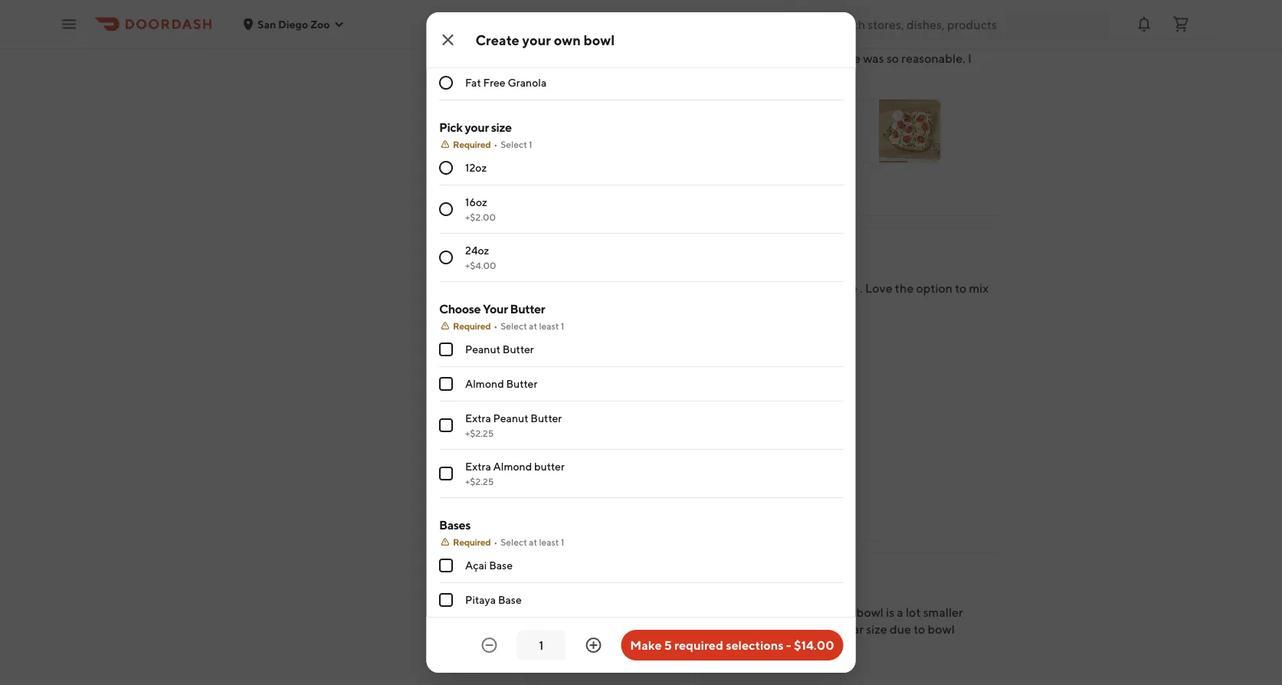 Task type: vqa. For each thing, say whether or not it's contained in the screenshot.
16oz +$2.00
yes



Task type: describe. For each thing, give the bounding box(es) containing it.
pitaya base
[[465, 594, 521, 606]]

make 5 required selections - $14.00 button
[[621, 630, 843, 661]]

san
[[258, 18, 276, 30]]

açai
[[465, 559, 487, 572]]

0 vertical spatial your
[[522, 31, 551, 48]]

bases group
[[439, 517, 843, 685]]

• select at least 1 for choose your butter
[[493, 320, 564, 331]]

your inside 'group'
[[464, 120, 489, 135]]

make 5 required selections - $14.00
[[630, 638, 834, 653]]

own inside create your own bowl 'button'
[[607, 355, 627, 368]]

pumpkin
[[465, 7, 509, 20]]

create inside 'button'
[[550, 355, 582, 368]]

helpful
[[564, 185, 602, 197]]

12oz
[[465, 161, 486, 174]]

diego
[[278, 18, 308, 30]]

own inside the create your own bowl dialog
[[554, 31, 581, 48]]

16oz
[[465, 196, 487, 208]]

butter
[[534, 460, 564, 473]]

item photo 1 image
[[540, 409, 619, 488]]

free
[[483, 76, 505, 89]]

+$2.25 for almond
[[465, 476, 493, 487]]

base for pitaya base
[[498, 594, 521, 606]]

almond butter
[[465, 377, 537, 390]]

notification bell image
[[1135, 15, 1154, 33]]

required for choose
[[453, 320, 490, 331]]

san diego zoo
[[258, 18, 330, 30]]

zoo
[[310, 18, 330, 30]]

bowl inside dialog
[[584, 31, 615, 48]]

make
[[630, 638, 662, 653]]

almond
[[499, 42, 536, 54]]

extra for extra almond butter
[[465, 460, 491, 473]]

create your own bowl dialog
[[427, 0, 856, 685]]

Pitaya Base checkbox
[[439, 593, 453, 607]]

butter up almond butter
[[502, 343, 534, 356]]

san diego zoo button
[[242, 18, 345, 30]]

extra for extra peanut butter
[[465, 412, 491, 425]]

bases
[[439, 518, 470, 532]]

none checkbox inside choose your butter group
[[439, 467, 453, 481]]

5
[[664, 638, 672, 653]]

increase quantity by 1 image
[[584, 636, 603, 655]]

open menu image
[[60, 15, 78, 33]]

• for choose your butter
[[493, 320, 497, 331]]

at for bases
[[529, 537, 537, 547]]

decrease quantity by 1 image
[[480, 636, 498, 655]]

choose your butter
[[439, 302, 545, 316]]

create your own bowl inside 'button'
[[550, 355, 652, 368]]

peanut inside extra peanut butter +$2.25
[[493, 412, 528, 425]]

granola
[[538, 42, 574, 54]]

create your own bowl inside dialog
[[476, 31, 615, 48]]

least for choose your butter
[[539, 320, 559, 331]]



Task type: locate. For each thing, give the bounding box(es) containing it.
create inside dialog
[[476, 31, 520, 48]]

select for size
[[500, 139, 527, 149]]

helpful button
[[540, 179, 611, 203]]

required down bases
[[453, 537, 490, 547]]

0 vertical spatial almond
[[465, 377, 504, 390]]

1 vertical spatial base
[[498, 594, 521, 606]]

3/12/22
[[611, 36, 649, 49]]

group
[[439, 0, 843, 100]]

own
[[554, 31, 581, 48], [607, 355, 627, 368]]

at for choose your butter
[[529, 320, 537, 331]]

2 at from the top
[[529, 537, 537, 547]]

almond
[[465, 377, 504, 390], [493, 460, 532, 473]]

2 vertical spatial your
[[584, 355, 605, 368]]

1 vertical spatial own
[[607, 355, 627, 368]]

create your own bowl
[[476, 31, 615, 48], [550, 355, 652, 368]]

required
[[674, 638, 723, 653]]

extra down almond butter
[[465, 412, 491, 425]]

•
[[604, 36, 609, 49], [493, 139, 497, 149], [493, 320, 497, 331], [493, 537, 497, 547]]

select inside choose your butter group
[[500, 320, 527, 331]]

pitaya
[[465, 594, 496, 606]]

at up peanut butter
[[529, 320, 537, 331]]

Almond Butter checkbox
[[439, 377, 453, 391]]

24oz
[[465, 244, 489, 257]]

None radio
[[439, 251, 453, 264]]

extra down extra peanut butter +$2.25
[[465, 460, 491, 473]]

1 horizontal spatial your
[[522, 31, 551, 48]]

peanut down almond butter
[[493, 412, 528, 425]]

granola for fat free granola
[[507, 76, 546, 89]]

• up açai base at the bottom of page
[[493, 537, 497, 547]]

select up açai base at the bottom of page
[[500, 537, 527, 547]]

bowl
[[584, 31, 615, 48], [629, 355, 652, 368]]

0 vertical spatial required
[[453, 139, 490, 149]]

açai base
[[465, 559, 512, 572]]

0 vertical spatial bowl
[[584, 31, 615, 48]]

0 horizontal spatial create
[[476, 31, 520, 48]]

• select at least 1
[[493, 320, 564, 331], [493, 537, 564, 547]]

1 horizontal spatial bowl
[[629, 355, 652, 368]]

• select at least 1 up açai base at the bottom of page
[[493, 537, 564, 547]]

+$4.00
[[465, 260, 496, 271]]

least down choose your butter
[[539, 320, 559, 331]]

None checkbox
[[439, 467, 453, 481]]

1 vertical spatial extra
[[465, 460, 491, 473]]

1 vertical spatial • select at least 1
[[493, 537, 564, 547]]

granola
[[533, 7, 572, 20], [507, 76, 546, 89]]

least for bases
[[539, 537, 559, 547]]

at
[[529, 320, 537, 331], [529, 537, 537, 547]]

select for butter
[[500, 320, 527, 331]]

base right the açai
[[489, 559, 512, 572]]

at inside choose your butter group
[[529, 320, 537, 331]]

butter
[[510, 302, 545, 316], [502, 343, 534, 356], [506, 377, 537, 390], [530, 412, 562, 425]]

peanut right peanut butter checkbox
[[465, 343, 500, 356]]

create
[[476, 31, 520, 48], [550, 355, 582, 368]]

required inside choose your butter group
[[453, 320, 490, 331]]

0 horizontal spatial your
[[464, 120, 489, 135]]

2 required from the top
[[453, 320, 490, 331]]

Açai Base checkbox
[[439, 559, 453, 573]]

• select at least 1 down your
[[493, 320, 564, 331]]

16oz +$2.00
[[465, 196, 495, 222]]

1 vertical spatial +$2.25
[[465, 476, 493, 487]]

extra inside extra peanut butter +$2.25
[[465, 412, 491, 425]]

1 vertical spatial peanut
[[493, 412, 528, 425]]

required down pick your size
[[453, 139, 490, 149]]

1 vertical spatial your
[[464, 120, 489, 135]]

$14.00
[[794, 638, 834, 653]]

select
[[500, 139, 527, 149], [500, 320, 527, 331], [500, 537, 527, 547]]

1 select from the top
[[500, 139, 527, 149]]

0 vertical spatial +$2.25
[[465, 428, 493, 438]]

size
[[491, 120, 511, 135]]

roots toast image
[[879, 100, 941, 163]]

pumpkin flax granola
[[465, 7, 572, 20]]

peanut
[[465, 343, 500, 356], [493, 412, 528, 425]]

select inside bases group
[[500, 537, 527, 547]]

1 vertical spatial at
[[529, 537, 537, 547]]

select down the size
[[500, 139, 527, 149]]

required for pick
[[453, 139, 490, 149]]

extra almond butter +$2.25
[[465, 460, 564, 487]]

2 horizontal spatial your
[[584, 355, 605, 368]]

1 vertical spatial granola
[[507, 76, 546, 89]]

base right the pitaya
[[498, 594, 521, 606]]

extra
[[465, 412, 491, 425], [465, 460, 491, 473]]

1 +$2.25 from the top
[[465, 428, 493, 438]]

0 vertical spatial peanut
[[465, 343, 500, 356]]

1 vertical spatial bowl
[[629, 355, 652, 368]]

group containing pumpkin flax granola
[[439, 0, 843, 100]]

0 vertical spatial granola
[[533, 7, 572, 20]]

almond left butter
[[493, 460, 532, 473]]

least
[[539, 320, 559, 331], [539, 537, 559, 547]]

base
[[489, 559, 512, 572], [498, 594, 521, 606]]

create down pumpkin
[[476, 31, 520, 48]]

1 inside pick your size 'group'
[[529, 139, 532, 149]]

1 vertical spatial least
[[539, 537, 559, 547]]

0 horizontal spatial bowl
[[584, 31, 615, 48]]

Current quantity is 1 number field
[[526, 637, 557, 654]]

0 items, open order cart image
[[1172, 15, 1190, 33]]

24oz +$4.00
[[465, 244, 496, 271]]

2 vertical spatial required
[[453, 537, 490, 547]]

1 vertical spatial select
[[500, 320, 527, 331]]

1 vertical spatial 1
[[560, 320, 564, 331]]

0 vertical spatial least
[[539, 320, 559, 331]]

create right peanut butter
[[550, 355, 582, 368]]

2 least from the top
[[539, 537, 559, 547]]

required inside bases group
[[453, 537, 490, 547]]

• inside bases group
[[493, 537, 497, 547]]

+$2.00
[[465, 212, 495, 222]]

required inside pick your size 'group'
[[453, 139, 490, 149]]

choose your butter group
[[439, 300, 843, 498]]

honey
[[465, 42, 497, 54]]

2 select from the top
[[500, 320, 527, 331]]

base for açai base
[[489, 559, 512, 572]]

create your own bowl button
[[540, 329, 688, 394]]

+$2.25 up bases
[[465, 476, 493, 487]]

0 vertical spatial base
[[489, 559, 512, 572]]

2 vertical spatial 1
[[560, 537, 564, 547]]

select inside pick your size 'group'
[[500, 139, 527, 149]]

• select 1
[[493, 139, 532, 149]]

1
[[529, 139, 532, 149], [560, 320, 564, 331], [560, 537, 564, 547]]

• select at least 1 inside bases group
[[493, 537, 564, 547]]

3 required from the top
[[453, 537, 490, 547]]

1 at from the top
[[529, 320, 537, 331]]

almond down peanut butter
[[465, 377, 504, 390]]

• for pick your size
[[493, 139, 497, 149]]

Peanut Butter checkbox
[[439, 343, 453, 356]]

butter inside extra peanut butter +$2.25
[[530, 412, 562, 425]]

1 least from the top
[[539, 320, 559, 331]]

0 vertical spatial create your own bowl
[[476, 31, 615, 48]]

pick your size group
[[439, 119, 843, 282]]

+$2.25 for peanut
[[465, 428, 493, 438]]

0 vertical spatial own
[[554, 31, 581, 48]]

item photo 2 image
[[625, 409, 704, 488]]

flax
[[511, 7, 531, 20]]

1 for bases
[[560, 537, 564, 547]]

pick
[[439, 120, 462, 135]]

honey almond  granola
[[465, 42, 574, 54]]

required down choose
[[453, 320, 490, 331]]

1 vertical spatial required
[[453, 320, 490, 331]]

peanut butter
[[465, 343, 534, 356]]

1 horizontal spatial create
[[550, 355, 582, 368]]

1 extra from the top
[[465, 412, 491, 425]]

• inside choose your butter group
[[493, 320, 497, 331]]

almond inside the extra almond butter +$2.25
[[493, 460, 532, 473]]

fat free granola
[[465, 76, 546, 89]]

0 vertical spatial 1
[[529, 139, 532, 149]]

your
[[522, 31, 551, 48], [464, 120, 489, 135], [584, 355, 605, 368]]

0 horizontal spatial own
[[554, 31, 581, 48]]

required
[[453, 139, 490, 149], [453, 320, 490, 331], [453, 537, 490, 547]]

2 +$2.25 from the top
[[465, 476, 493, 487]]

at inside bases group
[[529, 537, 537, 547]]

butter up butter
[[530, 412, 562, 425]]

• down your
[[493, 320, 497, 331]]

selections
[[726, 638, 784, 653]]

• 3/12/22
[[604, 36, 649, 49]]

-
[[786, 638, 792, 653]]

+$2.25
[[465, 428, 493, 438], [465, 476, 493, 487]]

granola right flax
[[533, 7, 572, 20]]

least inside choose your butter group
[[539, 320, 559, 331]]

1 for choose your butter
[[560, 320, 564, 331]]

Fat Free Granola radio
[[439, 76, 453, 90]]

0 vertical spatial extra
[[465, 412, 491, 425]]

0 vertical spatial • select at least 1
[[493, 320, 564, 331]]

1 vertical spatial almond
[[493, 460, 532, 473]]

+$2.25 inside extra peanut butter +$2.25
[[465, 428, 493, 438]]

0 vertical spatial select
[[500, 139, 527, 149]]

1 horizontal spatial own
[[607, 355, 627, 368]]

1 required from the top
[[453, 139, 490, 149]]

1 inside choose your butter group
[[560, 320, 564, 331]]

1 vertical spatial create
[[550, 355, 582, 368]]

None checkbox
[[439, 418, 453, 432]]

• for bases
[[493, 537, 497, 547]]

granola for pumpkin flax granola
[[533, 7, 572, 20]]

least down butter
[[539, 537, 559, 547]]

2 vertical spatial select
[[500, 537, 527, 547]]

select down your
[[500, 320, 527, 331]]

your
[[483, 302, 508, 316]]

choose
[[439, 302, 480, 316]]

2 • select at least 1 from the top
[[493, 537, 564, 547]]

None radio
[[439, 202, 453, 216]]

your inside 'button'
[[584, 355, 605, 368]]

2 extra from the top
[[465, 460, 491, 473]]

• inside pick your size 'group'
[[493, 139, 497, 149]]

0 vertical spatial at
[[529, 320, 537, 331]]

• select at least 1 for bases
[[493, 537, 564, 547]]

3 select from the top
[[500, 537, 527, 547]]

fat
[[465, 76, 481, 89]]

Pumpkin Flax Granola radio
[[439, 7, 453, 21]]

close create your own bowl image
[[439, 31, 457, 49]]

• down the size
[[493, 139, 497, 149]]

+$2.25 inside the extra almond butter +$2.25
[[465, 476, 493, 487]]

+$2.25 up the extra almond butter +$2.25
[[465, 428, 493, 438]]

at down the extra almond butter +$2.25
[[529, 537, 537, 547]]

1 inside bases group
[[560, 537, 564, 547]]

12oz radio
[[439, 161, 453, 175]]

butter right your
[[510, 302, 545, 316]]

pick your size
[[439, 120, 511, 135]]

bowl inside 'button'
[[629, 355, 652, 368]]

butter down peanut butter
[[506, 377, 537, 390]]

1 • select at least 1 from the top
[[493, 320, 564, 331]]

Honey almond  granola radio
[[439, 41, 453, 55]]

0 vertical spatial create
[[476, 31, 520, 48]]

none radio inside pick your size 'group'
[[439, 202, 453, 216]]

granola right free
[[507, 76, 546, 89]]

extra peanut butter +$2.25
[[465, 412, 562, 438]]

extra inside the extra almond butter +$2.25
[[465, 460, 491, 473]]

• left 3/12/22
[[604, 36, 609, 49]]

1 vertical spatial create your own bowl
[[550, 355, 652, 368]]

least inside bases group
[[539, 537, 559, 547]]

• select at least 1 inside choose your butter group
[[493, 320, 564, 331]]



